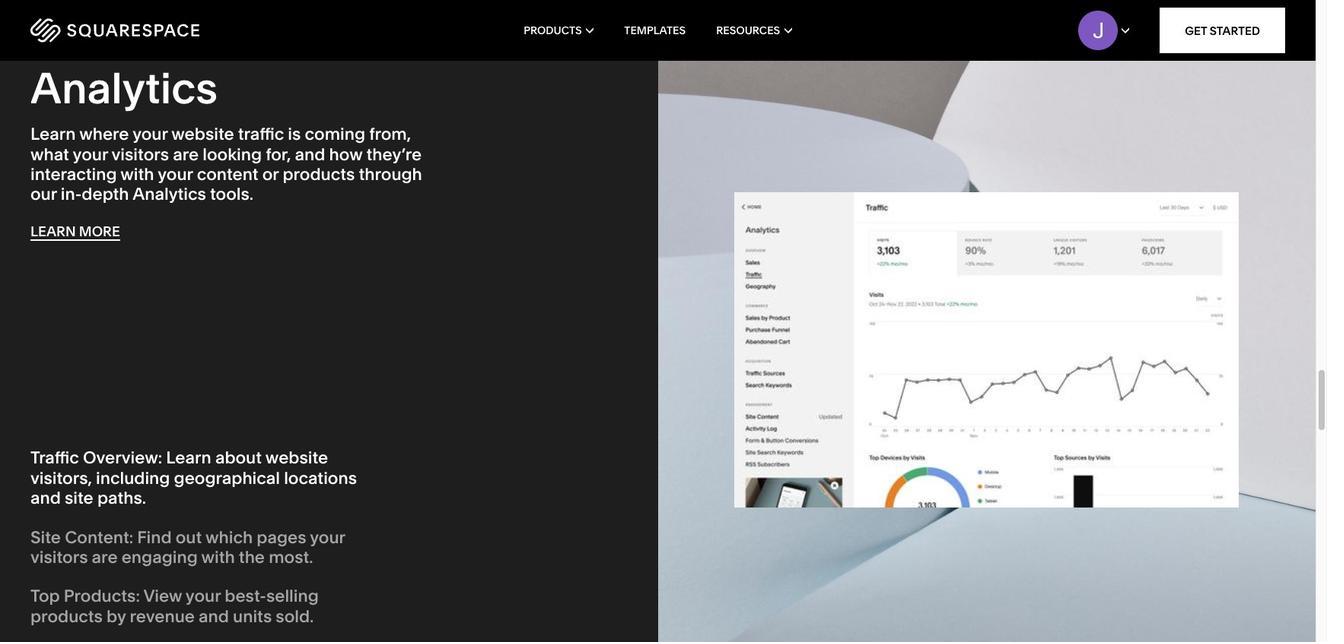 Task type: vqa. For each thing, say whether or not it's contained in the screenshot.
on in The Email Campaigns Panel Is Available On All Sites. Some Email Campaigns Features Are Free:
no



Task type: locate. For each thing, give the bounding box(es) containing it.
revenue
[[130, 607, 195, 628]]

0 vertical spatial products
[[283, 164, 355, 185]]

and for top products: view your best-selling products by revenue and units sold.
[[199, 607, 229, 628]]

selling
[[266, 587, 319, 608]]

with down where
[[121, 164, 154, 185]]

learn inside traffic overview: learn about website visitors, including geographical locations and site paths.
[[166, 449, 211, 469]]

content
[[197, 164, 258, 185]]

website right the about
[[265, 449, 328, 469]]

1 horizontal spatial website
[[265, 449, 328, 469]]

find
[[137, 528, 172, 548]]

0 vertical spatial analytics
[[30, 63, 218, 114]]

tools.
[[210, 185, 253, 205]]

and
[[295, 144, 325, 165], [30, 489, 61, 509], [199, 607, 229, 628]]

site
[[30, 528, 61, 548]]

and left site
[[30, 489, 61, 509]]

0 vertical spatial and
[[295, 144, 325, 165]]

interacting
[[30, 164, 117, 185]]

1 vertical spatial are
[[92, 548, 118, 568]]

learn more link
[[30, 223, 120, 241]]

1 vertical spatial website
[[265, 449, 328, 469]]

are
[[173, 144, 199, 165], [92, 548, 118, 568]]

they're
[[366, 144, 422, 165]]

learn up 'interacting'
[[30, 124, 76, 145]]

0 vertical spatial are
[[173, 144, 199, 165]]

visitors up depth at left top
[[112, 144, 169, 165]]

where
[[79, 124, 129, 145]]

learn where your website traffic is coming from, what your visitors are looking for, and how they're interacting with your content or products through our in-depth analytics tools.
[[30, 124, 422, 205]]

learn for learn more
[[30, 223, 76, 240]]

learn inside learn more link
[[30, 223, 76, 240]]

visitors up top
[[30, 548, 88, 568]]

with
[[121, 164, 154, 185], [201, 548, 235, 568]]

and inside "learn where your website traffic is coming from, what your visitors are looking for, and how they're interacting with your content or products through our in-depth analytics tools."
[[295, 144, 325, 165]]

products inside top products: view your best-selling products by revenue and units sold.
[[30, 607, 103, 628]]

more
[[79, 223, 120, 240]]

your right the pages
[[310, 528, 345, 548]]

0 horizontal spatial products
[[30, 607, 103, 628]]

best-
[[225, 587, 266, 608]]

get
[[1185, 23, 1207, 38]]

visitors
[[112, 144, 169, 165], [30, 548, 88, 568]]

traffic
[[238, 124, 284, 145]]

through
[[359, 164, 422, 185]]

the
[[239, 548, 265, 568]]

about
[[215, 449, 262, 469]]

and left the units
[[199, 607, 229, 628]]

in-
[[61, 185, 82, 205]]

1 horizontal spatial with
[[201, 548, 235, 568]]

out
[[176, 528, 202, 548]]

learn down our
[[30, 223, 76, 240]]

traffic overview: learn about website visitors, including geographical locations and site paths.
[[30, 449, 357, 509]]

0 vertical spatial visitors
[[112, 144, 169, 165]]

and right for,
[[295, 144, 325, 165]]

website
[[171, 124, 234, 145], [265, 449, 328, 469]]

2 horizontal spatial and
[[295, 144, 325, 165]]

0 horizontal spatial visitors
[[30, 548, 88, 568]]

site
[[65, 489, 93, 509]]

2 vertical spatial learn
[[166, 449, 211, 469]]

1 vertical spatial learn
[[30, 223, 76, 240]]

templates
[[624, 24, 686, 37]]

website up "content"
[[171, 124, 234, 145]]

products left the by
[[30, 607, 103, 628]]

2 vertical spatial and
[[199, 607, 229, 628]]

paths.
[[97, 489, 146, 509]]

analytics
[[30, 63, 218, 114], [133, 185, 206, 205]]

0 vertical spatial website
[[171, 124, 234, 145]]

1 vertical spatial analytics
[[133, 185, 206, 205]]

pages
[[257, 528, 306, 548]]

0 horizontal spatial website
[[171, 124, 234, 145]]

resources button
[[716, 0, 792, 61]]

learn left the about
[[166, 449, 211, 469]]

and inside top products: view your best-selling products by revenue and units sold.
[[199, 607, 229, 628]]

locations
[[284, 469, 357, 489]]

products
[[283, 164, 355, 185], [30, 607, 103, 628]]

0 horizontal spatial with
[[121, 164, 154, 185]]

1 vertical spatial with
[[201, 548, 235, 568]]

0 horizontal spatial and
[[30, 489, 61, 509]]

learn
[[30, 124, 76, 145], [30, 223, 76, 240], [166, 449, 211, 469]]

1 horizontal spatial and
[[199, 607, 229, 628]]

learn inside "learn where your website traffic is coming from, what your visitors are looking for, and how they're interacting with your content or products through our in-depth analytics tools."
[[30, 124, 76, 145]]

0 vertical spatial with
[[121, 164, 154, 185]]

your inside top products: view your best-selling products by revenue and units sold.
[[186, 587, 221, 608]]

including
[[96, 469, 170, 489]]

your right view
[[186, 587, 221, 608]]

geographical
[[174, 469, 280, 489]]

1 horizontal spatial products
[[283, 164, 355, 185]]

1 vertical spatial and
[[30, 489, 61, 509]]

0 horizontal spatial are
[[92, 548, 118, 568]]

and inside traffic overview: learn about website visitors, including geographical locations and site paths.
[[30, 489, 61, 509]]

are up products:
[[92, 548, 118, 568]]

visitors inside "learn where your website traffic is coming from, what your visitors are looking for, and how they're interacting with your content or products through our in-depth analytics tools."
[[112, 144, 169, 165]]

1 vertical spatial products
[[30, 607, 103, 628]]

sold.
[[276, 607, 314, 628]]

which
[[205, 528, 253, 548]]

1 vertical spatial visitors
[[30, 548, 88, 568]]

your
[[133, 124, 168, 145], [73, 144, 108, 165], [158, 164, 193, 185], [310, 528, 345, 548], [186, 587, 221, 608]]

are left looking
[[173, 144, 199, 165]]

products button
[[524, 0, 594, 61]]

products down coming
[[283, 164, 355, 185]]

0 vertical spatial learn
[[30, 124, 76, 145]]

analytics left the tools.
[[133, 185, 206, 205]]

analytics up where
[[30, 63, 218, 114]]

your inside site content: find out which pages your visitors are engaging with the most.
[[310, 528, 345, 548]]

1 horizontal spatial are
[[173, 144, 199, 165]]

1 horizontal spatial visitors
[[112, 144, 169, 165]]

with left the
[[201, 548, 235, 568]]

your left "content"
[[158, 164, 193, 185]]



Task type: describe. For each thing, give the bounding box(es) containing it.
templates link
[[624, 0, 686, 61]]

most.
[[269, 548, 313, 568]]

depth
[[82, 185, 129, 205]]

with inside "learn where your website traffic is coming from, what your visitors are looking for, and how they're interacting with your content or products through our in-depth analytics tools."
[[121, 164, 154, 185]]

get started link
[[1160, 8, 1285, 53]]

visitors,
[[30, 469, 92, 489]]

what
[[30, 144, 69, 165]]

website inside "learn where your website traffic is coming from, what your visitors are looking for, and how they're interacting with your content or products through our in-depth analytics tools."
[[171, 124, 234, 145]]

squarespace logo link
[[30, 18, 281, 43]]

is
[[288, 124, 301, 145]]

website inside traffic overview: learn about website visitors, including geographical locations and site paths.
[[265, 449, 328, 469]]

overview:
[[83, 449, 162, 469]]

squarespace logo image
[[30, 18, 199, 43]]

our
[[30, 185, 57, 205]]

learn for learn where your website traffic is coming from, what your visitors are looking for, and how they're interacting with your content or products through our in-depth analytics tools.
[[30, 124, 76, 145]]

looking
[[203, 144, 262, 165]]

products:
[[64, 587, 140, 608]]

view
[[143, 587, 182, 608]]

your right what
[[73, 144, 108, 165]]

units
[[233, 607, 272, 628]]

and for traffic overview: learn about website visitors, including geographical locations and site paths.
[[30, 489, 61, 509]]

with inside site content: find out which pages your visitors are engaging with the most.
[[201, 548, 235, 568]]

how
[[329, 144, 363, 165]]

learn more
[[30, 223, 120, 240]]

started
[[1210, 23, 1260, 38]]

are inside "learn where your website traffic is coming from, what your visitors are looking for, and how they're interacting with your content or products through our in-depth analytics tools."
[[173, 144, 199, 165]]

get started
[[1185, 23, 1260, 38]]

from,
[[369, 124, 411, 145]]

your right where
[[133, 124, 168, 145]]

engaging
[[121, 548, 198, 568]]

resources
[[716, 24, 780, 37]]

top products: view your best-selling products by revenue and units sold.
[[30, 587, 319, 628]]

coming
[[305, 124, 365, 145]]

analytics traffic overview ui image
[[735, 193, 1239, 508]]

top
[[30, 587, 60, 608]]

visitors inside site content: find out which pages your visitors are engaging with the most.
[[30, 548, 88, 568]]

site content: find out which pages your visitors are engaging with the most.
[[30, 528, 345, 568]]

are inside site content: find out which pages your visitors are engaging with the most.
[[92, 548, 118, 568]]

products
[[524, 24, 582, 37]]

content:
[[65, 528, 133, 548]]

products inside "learn where your website traffic is coming from, what your visitors are looking for, and how they're interacting with your content or products through our in-depth analytics tools."
[[283, 164, 355, 185]]

traffic
[[30, 449, 79, 469]]

by
[[107, 607, 126, 628]]

or
[[262, 164, 279, 185]]

for,
[[266, 144, 291, 165]]

analytics inside "learn where your website traffic is coming from, what your visitors are looking for, and how they're interacting with your content or products through our in-depth analytics tools."
[[133, 185, 206, 205]]



